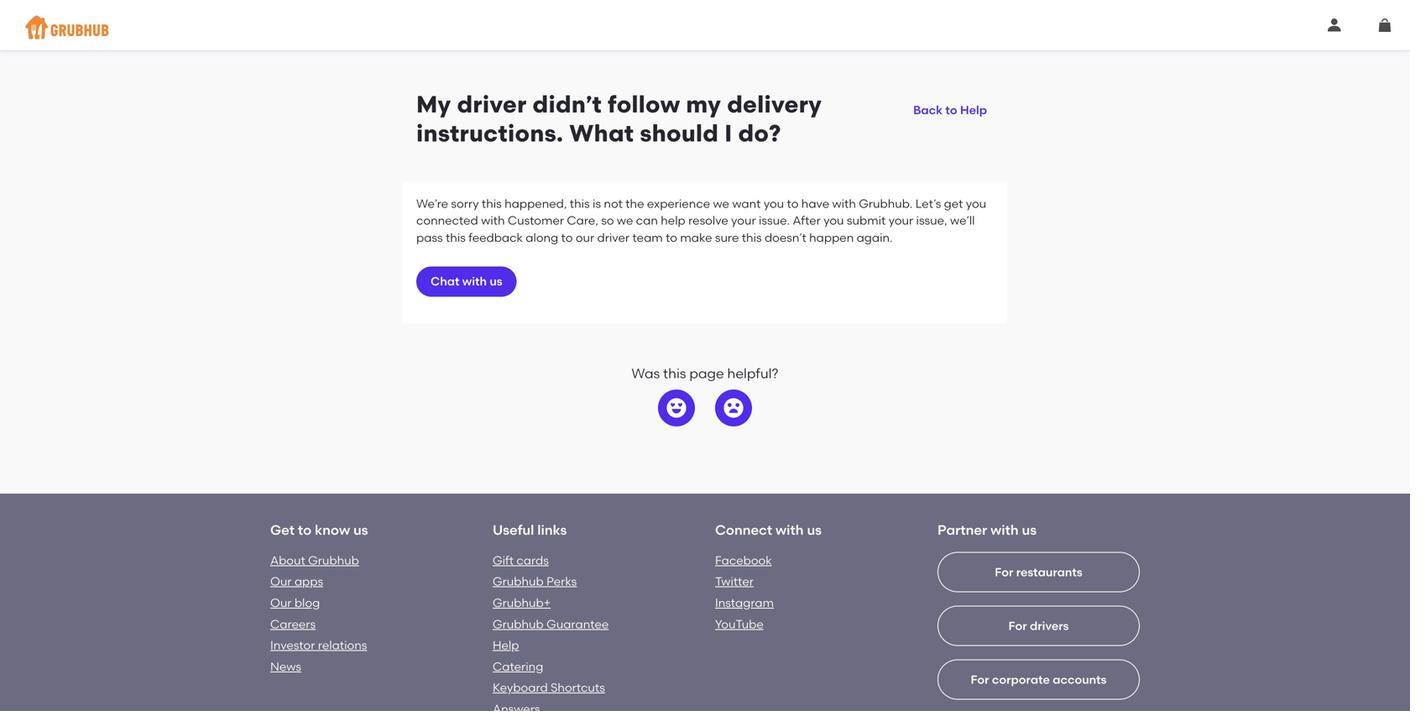 Task type: locate. For each thing, give the bounding box(es) containing it.
1 horizontal spatial driver
[[597, 231, 630, 245]]

small image
[[1379, 18, 1392, 32]]

careers link
[[270, 617, 316, 631]]

sorry
[[451, 196, 479, 211]]

for inside for restaurants link
[[995, 565, 1014, 579]]

instructions.
[[416, 119, 564, 148]]

for left corporate
[[971, 672, 990, 687]]

we up resolve
[[713, 196, 730, 211]]

help right back
[[961, 103, 987, 117]]

youtube
[[715, 617, 764, 631]]

2 your from the left
[[889, 213, 914, 228]]

get to know us
[[270, 522, 368, 538]]

you up happen at the top right of the page
[[824, 213, 844, 228]]

resolve
[[689, 213, 729, 228]]

twitter
[[715, 574, 754, 589]]

1 horizontal spatial you
[[824, 213, 844, 228]]

investor                                     relations link
[[270, 638, 367, 652]]

connect with us
[[715, 522, 822, 538]]

issue,
[[917, 213, 948, 228]]

with
[[832, 196, 856, 211], [481, 213, 505, 228], [462, 274, 487, 289], [776, 522, 804, 538], [991, 522, 1019, 538]]

1 horizontal spatial we
[[713, 196, 730, 211]]

1 vertical spatial for
[[1009, 619, 1027, 633]]

team
[[633, 231, 663, 245]]

2 vertical spatial grubhub
[[493, 617, 544, 631]]

driver down so
[[597, 231, 630, 245]]

gift
[[493, 553, 514, 568]]

your down want at right top
[[731, 213, 756, 228]]

with right chat
[[462, 274, 487, 289]]

1 vertical spatial driver
[[597, 231, 630, 245]]

this right was
[[663, 365, 686, 381]]

you up issue.
[[764, 196, 784, 211]]

0 vertical spatial for
[[995, 565, 1014, 579]]

for left drivers
[[1009, 619, 1027, 633]]

connect
[[715, 522, 773, 538]]

this page was helpful image
[[667, 398, 687, 418]]

we're
[[416, 196, 448, 211]]

us for chat with us
[[490, 274, 503, 289]]

1 our from the top
[[270, 574, 292, 589]]

didn't
[[533, 90, 602, 118]]

grubhub down gift cards link
[[493, 574, 544, 589]]

you up we'll
[[966, 196, 987, 211]]

about
[[270, 553, 305, 568]]

back to help link
[[907, 90, 994, 120]]

0 horizontal spatial help
[[493, 638, 519, 652]]

to
[[946, 103, 958, 117], [787, 196, 799, 211], [561, 231, 573, 245], [666, 231, 678, 245], [298, 522, 312, 538]]

about grubhub our apps our                                     blog careers investor                                     relations news
[[270, 553, 367, 674]]

0 horizontal spatial driver
[[457, 90, 527, 118]]

for inside for corporate accounts link
[[971, 672, 990, 687]]

0 vertical spatial grubhub
[[308, 553, 359, 568]]

1 vertical spatial help
[[493, 638, 519, 652]]

for
[[995, 565, 1014, 579], [1009, 619, 1027, 633], [971, 672, 990, 687]]

you
[[764, 196, 784, 211], [966, 196, 987, 211], [824, 213, 844, 228]]

chat
[[431, 274, 460, 289]]

news
[[270, 659, 301, 674]]

us up for restaurants
[[1022, 522, 1037, 538]]

guarantee
[[547, 617, 609, 631]]

let's
[[916, 196, 942, 211]]

with right partner
[[991, 522, 1019, 538]]

grubhub guarantee link
[[493, 617, 609, 631]]

what
[[570, 119, 634, 148]]

help up catering link
[[493, 638, 519, 652]]

us down feedback
[[490, 274, 503, 289]]

we
[[713, 196, 730, 211], [617, 213, 633, 228]]

back
[[914, 103, 943, 117]]

0 vertical spatial driver
[[457, 90, 527, 118]]

feedback
[[469, 231, 523, 245]]

for for for drivers
[[1009, 619, 1027, 633]]

for left the restaurants
[[995, 565, 1014, 579]]

1 horizontal spatial help
[[961, 103, 987, 117]]

grubhub
[[308, 553, 359, 568], [493, 574, 544, 589], [493, 617, 544, 631]]

your
[[731, 213, 756, 228], [889, 213, 914, 228]]

to up after
[[787, 196, 799, 211]]

driver inside we're sorry this happened, this is not the experience we want you to have with grubhub. let's get you connected with customer care, so we can help resolve your issue. after you submit your issue, we'll pass this feedback along to our driver team to make sure this doesn't happen again.
[[597, 231, 630, 245]]

grubhub down grubhub+ link
[[493, 617, 544, 631]]

was
[[632, 365, 660, 381]]

help
[[961, 103, 987, 117], [493, 638, 519, 652]]

my
[[686, 90, 721, 118]]

know
[[315, 522, 350, 538]]

our down about
[[270, 574, 292, 589]]

0 vertical spatial our
[[270, 574, 292, 589]]

1 vertical spatial our
[[270, 596, 292, 610]]

make
[[680, 231, 712, 245]]

grubhub+ link
[[493, 596, 551, 610]]

us inside button
[[490, 274, 503, 289]]

can
[[636, 213, 658, 228]]

for inside for drivers link
[[1009, 619, 1027, 633]]

your down the grubhub.
[[889, 213, 914, 228]]

driver up instructions. in the left top of the page
[[457, 90, 527, 118]]

0 horizontal spatial you
[[764, 196, 784, 211]]

us for connect with us
[[807, 522, 822, 538]]

happen
[[810, 231, 854, 245]]

help inside the gift cards grubhub perks grubhub+ grubhub guarantee help catering keyboard shortcuts
[[493, 638, 519, 652]]

1 horizontal spatial your
[[889, 213, 914, 228]]

perks
[[547, 574, 577, 589]]

grubhub down know
[[308, 553, 359, 568]]

driver
[[457, 90, 527, 118], [597, 231, 630, 245]]

0 horizontal spatial your
[[731, 213, 756, 228]]

get
[[944, 196, 963, 211]]

2 vertical spatial for
[[971, 672, 990, 687]]

small image
[[1328, 18, 1342, 32]]

grubhub inside about grubhub our apps our                                     blog careers investor                                     relations news
[[308, 553, 359, 568]]

us right connect
[[807, 522, 822, 538]]

investor
[[270, 638, 315, 652]]

0 vertical spatial help
[[961, 103, 987, 117]]

drivers
[[1030, 619, 1069, 633]]

with inside button
[[462, 274, 487, 289]]

corporate
[[992, 672, 1050, 687]]

for restaurants
[[995, 565, 1083, 579]]

so
[[601, 213, 614, 228]]

with right connect
[[776, 522, 804, 538]]

this
[[482, 196, 502, 211], [570, 196, 590, 211], [446, 231, 466, 245], [742, 231, 762, 245], [663, 365, 686, 381]]

for for for restaurants
[[995, 565, 1014, 579]]

our up careers link
[[270, 596, 292, 610]]

our
[[270, 574, 292, 589], [270, 596, 292, 610]]

0 horizontal spatial we
[[617, 213, 633, 228]]

back to help
[[914, 103, 987, 117]]

submit
[[847, 213, 886, 228]]

my driver didn't follow my delivery instructions. what should i do?
[[416, 90, 822, 148]]

we right so
[[617, 213, 633, 228]]



Task type: vqa. For each thing, say whether or not it's contained in the screenshot.
Drink
no



Task type: describe. For each thing, give the bounding box(es) containing it.
shortcuts
[[551, 681, 605, 695]]

gift cards link
[[493, 553, 549, 568]]

happened,
[[505, 196, 567, 211]]

care,
[[567, 213, 599, 228]]

pass
[[416, 231, 443, 245]]

keyboard
[[493, 681, 548, 695]]

i
[[725, 119, 733, 148]]

follow
[[608, 90, 680, 118]]

instagram
[[715, 596, 774, 610]]

help link
[[493, 638, 519, 652]]

to right the get
[[298, 522, 312, 538]]

for for for corporate accounts
[[971, 672, 990, 687]]

with for chat with us
[[462, 274, 487, 289]]

this page was not helpful image
[[724, 398, 744, 418]]

this left is
[[570, 196, 590, 211]]

for restaurants link
[[938, 552, 1140, 711]]

about grubhub link
[[270, 553, 359, 568]]

with for partner with us
[[991, 522, 1019, 538]]

this right sorry
[[482, 196, 502, 211]]

chat with us button
[[416, 266, 517, 297]]

relations
[[318, 638, 367, 652]]

after
[[793, 213, 821, 228]]

2 our from the top
[[270, 596, 292, 610]]

page
[[690, 365, 724, 381]]

delivery
[[727, 90, 822, 118]]

we're sorry this happened, this is not the experience we want you to have with grubhub. let's get you connected with customer care, so we can help resolve your issue. after you submit your issue, we'll pass this feedback along to our driver team to make sure this doesn't happen again.
[[416, 196, 987, 245]]

our                                     blog link
[[270, 596, 320, 610]]

facebook
[[715, 553, 772, 568]]

links
[[538, 522, 567, 538]]

twitter link
[[715, 574, 754, 589]]

to right back
[[946, 103, 958, 117]]

blog
[[295, 596, 320, 610]]

doesn't
[[765, 231, 807, 245]]

we'll
[[950, 213, 975, 228]]

accounts
[[1053, 672, 1107, 687]]

for corporate accounts
[[971, 672, 1107, 687]]

news link
[[270, 659, 301, 674]]

gift cards grubhub perks grubhub+ grubhub guarantee help catering keyboard shortcuts
[[493, 553, 609, 695]]

sure
[[715, 231, 739, 245]]

issue.
[[759, 213, 790, 228]]

chat with us
[[431, 274, 503, 289]]

with up feedback
[[481, 213, 505, 228]]

my
[[416, 90, 451, 118]]

help
[[661, 213, 686, 228]]

facebook link
[[715, 553, 772, 568]]

with up submit
[[832, 196, 856, 211]]

was this page helpful?
[[632, 365, 779, 381]]

experience
[[647, 196, 710, 211]]

useful links
[[493, 522, 567, 538]]

to left our
[[561, 231, 573, 245]]

want
[[732, 196, 761, 211]]

partner with us
[[938, 522, 1037, 538]]

2 horizontal spatial you
[[966, 196, 987, 211]]

helpful?
[[728, 365, 779, 381]]

us for partner with us
[[1022, 522, 1037, 538]]

do?
[[738, 119, 781, 148]]

for drivers
[[1009, 619, 1069, 633]]

for corporate accounts link
[[938, 659, 1140, 711]]

catering
[[493, 659, 544, 674]]

our apps link
[[270, 574, 323, 589]]

driver inside my driver didn't follow my delivery instructions. what should i do?
[[457, 90, 527, 118]]

useful
[[493, 522, 534, 538]]

us right know
[[353, 522, 368, 538]]

1 vertical spatial we
[[617, 213, 633, 228]]

is
[[593, 196, 601, 211]]

0 vertical spatial we
[[713, 196, 730, 211]]

restaurants
[[1017, 565, 1083, 579]]

instagram link
[[715, 596, 774, 610]]

apps
[[295, 574, 323, 589]]

to down help
[[666, 231, 678, 245]]

youtube link
[[715, 617, 764, 631]]

this right 'sure'
[[742, 231, 762, 245]]

have
[[802, 196, 830, 211]]

customer
[[508, 213, 564, 228]]

grubhub perks link
[[493, 574, 577, 589]]

grubhub logo image
[[25, 10, 109, 44]]

this down connected
[[446, 231, 466, 245]]

connected
[[416, 213, 478, 228]]

along
[[526, 231, 559, 245]]

partner
[[938, 522, 988, 538]]

1 vertical spatial grubhub
[[493, 574, 544, 589]]

with for connect with us
[[776, 522, 804, 538]]

the
[[626, 196, 644, 211]]

keyboard shortcuts link
[[493, 681, 605, 695]]

facebook twitter instagram youtube
[[715, 553, 774, 631]]

for drivers link
[[938, 606, 1140, 711]]

1 your from the left
[[731, 213, 756, 228]]

careers
[[270, 617, 316, 631]]

catering link
[[493, 659, 544, 674]]

grubhub.
[[859, 196, 913, 211]]

our
[[576, 231, 595, 245]]

should
[[640, 119, 719, 148]]



